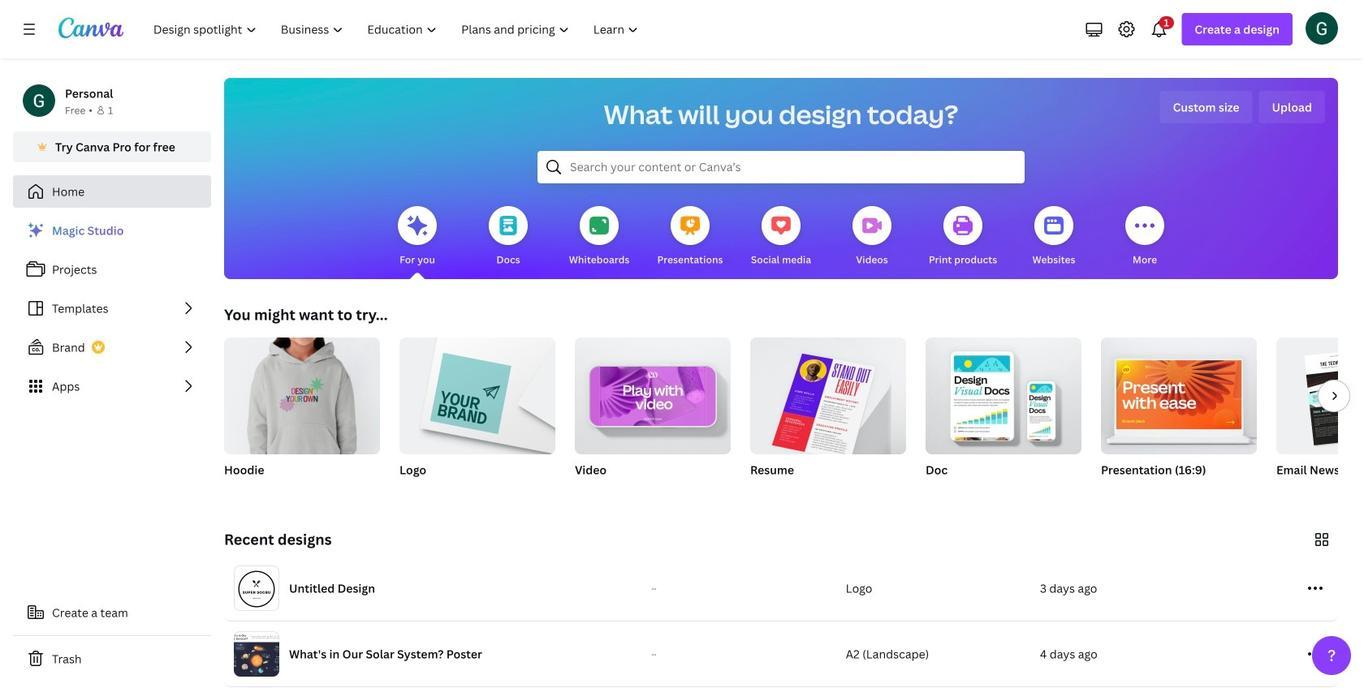 Task type: locate. For each thing, give the bounding box(es) containing it.
greg robinson image
[[1306, 12, 1338, 44]]

Search search field
[[570, 152, 992, 183]]

list
[[13, 214, 211, 403]]

None search field
[[538, 151, 1025, 184]]

group
[[224, 331, 380, 499], [224, 331, 380, 455], [400, 331, 556, 499], [400, 331, 556, 455], [575, 331, 731, 499], [575, 331, 731, 455], [750, 331, 906, 499], [750, 331, 906, 462], [926, 338, 1082, 499], [926, 338, 1082, 455], [1101, 338, 1257, 499], [1277, 338, 1364, 499]]



Task type: vqa. For each thing, say whether or not it's contained in the screenshot.
group
yes



Task type: describe. For each thing, give the bounding box(es) containing it.
top level navigation element
[[143, 13, 653, 45]]



